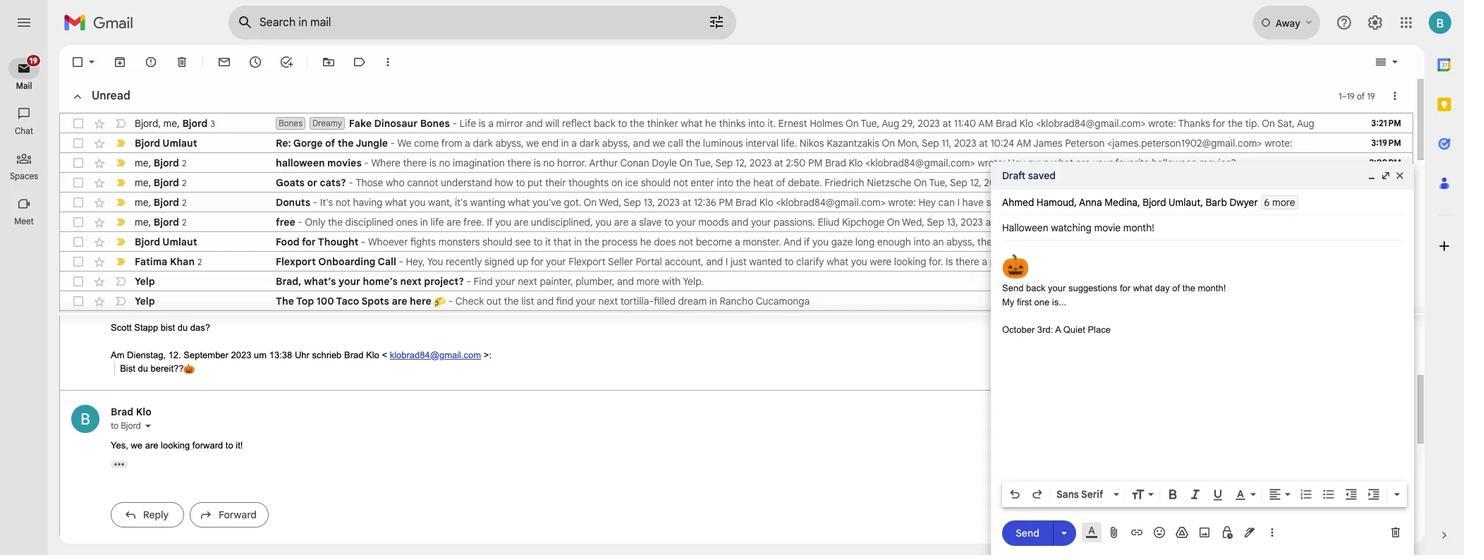 Task type: vqa. For each thing, say whether or not it's contained in the screenshot.
conversations per page
no



Task type: describe. For each thing, give the bounding box(es) containing it.
and right mirror
[[526, 117, 543, 130]]

long
[[855, 236, 875, 248]]

tortilla-
[[621, 295, 654, 308]]

2023 up some
[[984, 176, 1006, 189]]

1 horizontal spatial am
[[1017, 137, 1031, 150]]

what inside "send back your suggestions for what day of the month! my first one is..."
[[1133, 283, 1153, 293]]

1 vertical spatial tue,
[[695, 157, 713, 169]]

yelp for brad, what's your home's next project?
[[135, 275, 155, 288]]

mail
[[16, 80, 32, 91]]

project?
[[424, 275, 464, 288]]

call
[[378, 255, 396, 268]]

1 horizontal spatial he
[[705, 117, 716, 130]]

on right doyle
[[679, 157, 693, 169]]

to left the put
[[516, 176, 525, 189]]

0 horizontal spatial 13,
[[644, 196, 655, 209]]

<klobrad84@gmail.com> up ahmed hamoud , anna medina , bjord umlaut , barb dwyer 6 more
[[1098, 176, 1207, 189]]

your up painter,
[[546, 255, 566, 268]]

friedrich
[[825, 176, 864, 189]]

saved
[[1028, 169, 1056, 182]]

support
[[1115, 255, 1150, 268]]

spaces heading
[[0, 171, 48, 182]]

first
[[1017, 297, 1032, 307]]

into left an
[[914, 236, 930, 248]]

me , bjord 2 for free
[[135, 215, 186, 228]]

klo down heat
[[759, 196, 774, 209]]

11:40
[[954, 117, 976, 130]]

- left where
[[364, 157, 369, 169]]

in right readings
[[1079, 196, 1087, 209]]

Subject field
[[1002, 221, 1403, 235]]

for inside "send back your suggestions for what day of the month! my first one is..."
[[1120, 283, 1131, 293]]

klo up show details "icon"
[[136, 405, 151, 418]]

you.
[[1107, 236, 1126, 248]]

sep up can on the right of the page
[[950, 176, 968, 189]]

september
[[184, 350, 228, 360]]

conan
[[620, 157, 649, 169]]

on up kazantzakis
[[846, 117, 859, 130]]

settings image
[[1367, 14, 1384, 31]]

life
[[431, 216, 444, 229]]

does
[[654, 236, 676, 248]]

- left find
[[467, 275, 471, 288]]

month!
[[1198, 283, 1226, 293]]

it's
[[320, 196, 333, 209]]

sans serif option
[[1054, 487, 1111, 501]]

you down cannot
[[409, 196, 426, 209]]

toggle confidential mode image
[[1220, 525, 1234, 540]]

klo down kazantzakis
[[849, 157, 863, 169]]

mark as unread image
[[217, 55, 231, 69]]

2 horizontal spatial i
[[1240, 176, 1243, 189]]

me for donuts
[[135, 196, 149, 208]]

chat
[[15, 126, 33, 136]]

5 row from the top
[[60, 193, 1413, 212]]

- down disciplined
[[361, 236, 366, 248]]

numbered list ‪(⌘⇧7)‬ image
[[1299, 487, 1313, 501]]

1 vertical spatial wed,
[[902, 216, 925, 229]]

in right end
[[561, 137, 569, 150]]

11,
[[942, 137, 952, 150]]

with,
[[1153, 255, 1174, 268]]

your down brad, what's your home's next project? - find your next painter, plumber, and more with yelp. ͏ ͏ ͏ ͏ ͏ ͏ ͏ ͏ ͏ ͏ ͏ ͏ ͏ ͏ ͏ ͏ ͏ ͏ ͏ ͏ ͏ ͏ ͏ ͏ ͏ ͏ ͏ ͏ ͏ ͏ ͏ ͏ ͏ ͏ ͏ ͏ ͏ ͏ ͏ ͏ ͏ ͏ ͏ ͏ ͏ ͏ ͏ ͏ ͏ ͏ ͏ ͏ ͏ ͏ ͏ ͏ ͏ ͏ ͏ ͏ ͏ ͏ ͏ ͏ ͏ ͏ ͏ ͏ ͏ ͏ ͏ ͏ ͏ ͏
[[576, 295, 596, 308]]

to left 'it!'
[[226, 440, 233, 450]]

support image
[[1336, 14, 1353, 31]]

7 ͏͏ from the left
[[936, 295, 939, 308]]

monster.
[[743, 236, 781, 248]]

who
[[386, 176, 405, 189]]

to up the yes,
[[111, 420, 119, 431]]

am
[[111, 350, 124, 360]]

at left 1:58
[[986, 216, 995, 229]]

bjord inside draft saved dialog
[[1143, 196, 1166, 209]]

imagination
[[453, 157, 505, 169]]

6 row from the top
[[60, 212, 1413, 232]]

2 horizontal spatial is
[[534, 157, 541, 169]]

labels image
[[353, 55, 367, 69]]

onboarding
[[318, 255, 375, 268]]

indent less ‪(⌘[)‬ image
[[1344, 487, 1358, 501]]

are up see
[[514, 216, 528, 229]]

on left mon,
[[882, 137, 895, 150]]

dinosaur
[[374, 117, 418, 130]]

dreamy
[[312, 118, 342, 128]]

- left we
[[390, 137, 395, 150]]

1 vertical spatial he
[[640, 236, 651, 248]]

schrieb
[[312, 350, 342, 360]]

10 row from the top
[[60, 291, 1413, 311]]

undisciplined,
[[531, 216, 593, 229]]

2:50
[[786, 157, 806, 169]]

insert files using drive image
[[1175, 525, 1189, 540]]

on right "got."
[[584, 196, 597, 209]]

unread button
[[63, 82, 136, 110]]

me for halloween movies
[[135, 156, 149, 169]]

on right 'nietzsche'
[[914, 176, 927, 189]]

and right list
[[537, 295, 554, 308]]

list
[[521, 295, 534, 308]]

and down become
[[706, 255, 723, 268]]

what's
[[304, 275, 336, 288]]

show trimmed content image
[[111, 461, 128, 468]]

2 row from the top
[[60, 133, 1413, 153]]

Search in mail search field
[[229, 6, 736, 39]]

1 horizontal spatial will
[[1023, 236, 1037, 248]]

1 bjord umlaut from the top
[[135, 137, 197, 150]]

of down dreamy
[[325, 137, 335, 150]]

you
[[427, 255, 443, 268]]

inbox section options image
[[1388, 89, 1402, 103]]

and down seller
[[617, 275, 634, 288]]

what right clarify
[[827, 255, 849, 268]]

disciplined
[[345, 216, 394, 229]]

- left the life
[[452, 117, 457, 130]]

what down who
[[385, 196, 407, 209]]

moods
[[699, 216, 729, 229]]

an
[[933, 236, 944, 248]]

1 no from the left
[[439, 157, 450, 169]]

1 flexport from the left
[[276, 255, 316, 268]]

and
[[784, 236, 802, 248]]

0 vertical spatial umlaut
[[162, 137, 197, 150]]

6 ͏͏ from the left
[[911, 295, 913, 308]]

meet heading
[[0, 216, 48, 227]]

in left the life
[[420, 216, 428, 229]]

are down peterson
[[1076, 157, 1090, 169]]

jungle
[[356, 137, 388, 150]]

sep down ice
[[624, 196, 641, 209]]

guys
[[1028, 157, 1049, 169]]

2023 down "interval"
[[750, 157, 772, 169]]

a left "particular"
[[982, 255, 987, 268]]

insert photo image
[[1198, 525, 1212, 540]]

brad up to bjord
[[111, 405, 134, 418]]

1 horizontal spatial 19
[[1347, 91, 1355, 101]]

the up the thought
[[328, 216, 343, 229]]

gmail image
[[63, 8, 140, 37]]

2 horizontal spatial we
[[653, 137, 665, 150]]

to left it
[[534, 236, 543, 248]]

stapp
[[134, 322, 158, 333]]

pm right 2:50
[[808, 157, 823, 169]]

more formatting options image
[[1390, 487, 1404, 501]]

close image
[[1394, 170, 1406, 181]]

1 horizontal spatial bones
[[420, 117, 450, 130]]

forward
[[192, 440, 223, 450]]

19 inside "link"
[[30, 56, 37, 66]]

process
[[602, 236, 638, 248]]

2 horizontal spatial abyss,
[[947, 236, 975, 248]]

5 ͏͏ from the left
[[898, 295, 901, 308]]

passions.
[[774, 216, 815, 229]]

2 flexport from the left
[[569, 255, 606, 268]]

2023 up slave at left top
[[658, 196, 680, 209]]

2 aug from the left
[[1297, 117, 1315, 130]]

0 horizontal spatial next
[[400, 275, 422, 288]]

4 ͏͏ from the left
[[873, 295, 876, 308]]

1 vertical spatial not
[[336, 196, 350, 209]]

me for free
[[135, 215, 149, 228]]

for up the '<klobrad84@gmail.com'
[[1135, 196, 1148, 209]]

cucamonga
[[756, 295, 810, 308]]

0 horizontal spatial we
[[131, 440, 143, 450]]

the left "process"
[[585, 236, 599, 248]]

klo up james
[[1020, 117, 1034, 130]]

is for life
[[479, 117, 486, 130]]

0 horizontal spatial abyss,
[[495, 137, 524, 150]]

are up "process"
[[614, 216, 629, 229]]

1 vertical spatial 13,
[[947, 216, 958, 229]]

become
[[696, 236, 732, 248]]

reply
[[143, 509, 169, 521]]

- right cats? at the left top of page
[[349, 176, 353, 189]]

ice
[[625, 176, 638, 189]]

brad up readings
[[1057, 176, 1078, 189]]

3 row from the top
[[60, 153, 1413, 173]]

wrote: down 'nietzsche'
[[888, 196, 916, 209]]

🎃 image
[[1002, 253, 1029, 280]]

day
[[1155, 283, 1170, 293]]

tip.
[[1245, 117, 1260, 130]]

on up 'enough'
[[887, 216, 900, 229]]

1 horizontal spatial tue,
[[861, 117, 880, 130]]

want,
[[428, 196, 452, 209]]

show details image
[[144, 421, 152, 430]]

2 for free
[[182, 217, 186, 227]]

looking inside unread tab panel
[[894, 255, 926, 268]]

goats
[[276, 176, 305, 189]]

more options image
[[1268, 525, 1277, 540]]

0 vertical spatial hey
[[1008, 157, 1025, 169]]

0 horizontal spatial looking
[[161, 440, 190, 450]]

<klobrad84@gmail.com> up eliud
[[776, 196, 886, 209]]

and up "conan"
[[633, 137, 650, 150]]

october 3rd: a quiet place
[[1002, 324, 1111, 335]]

anna
[[1079, 196, 1102, 209]]

0 vertical spatial or
[[307, 176, 317, 189]]

11 row from the top
[[60, 311, 1413, 331]]

here
[[410, 295, 432, 308]]

2 ͏͏ from the left
[[835, 295, 838, 308]]

1 horizontal spatial i
[[957, 196, 960, 209]]

what up call
[[681, 117, 703, 130]]

italic ‪(⌘i)‬ image
[[1188, 487, 1203, 501]]

0 vertical spatial not
[[673, 176, 688, 189]]

send back your suggestions for what day of the month! my first one is...
[[1002, 283, 1226, 307]]

1 halloween from the left
[[276, 157, 325, 169]]

yes,
[[111, 440, 128, 450]]

kazantzakis
[[827, 137, 880, 150]]

main menu image
[[16, 14, 32, 31]]

food for thought - whoever fights monsters should see to it that in the process he does not become a monster. and if you gaze long enough into an abyss, the abyss will gaze back into you.
[[276, 236, 1126, 248]]

- right call
[[399, 255, 403, 268]]

your down 'signed'
[[495, 275, 515, 288]]

exchange
[[1089, 196, 1133, 209]]

more inside unread tab panel
[[637, 275, 660, 288]]

redo ‪(⌘y)‬ image
[[1030, 487, 1045, 501]]

spaces
[[10, 171, 38, 181]]

for right up
[[531, 255, 544, 268]]

9 row from the top
[[60, 272, 1413, 291]]

me , bjord 2 for goats
[[135, 176, 186, 189]]

dwyer
[[1230, 196, 1258, 209]]

1 were from the left
[[870, 255, 892, 268]]

<james.peterson1902@gmail.com>
[[1107, 137, 1262, 150]]

you right if
[[495, 216, 511, 229]]

on
[[611, 176, 623, 189]]

1 gaze from the left
[[831, 236, 853, 248]]

suggestions
[[1069, 283, 1117, 293]]

call
[[668, 137, 683, 150]]

your up food for thought - whoever fights monsters should see to it that in the process he does not become a monster. and if you gaze long enough into an abyss, the abyss will gaze back into you.
[[676, 216, 696, 229]]

discard draft ‪(⌘⇧d)‬ image
[[1389, 525, 1403, 540]]

the up the movies
[[338, 137, 354, 150]]

insert emoji ‪(⌘⇧2)‬ image
[[1153, 525, 1167, 540]]

thanks
[[1178, 117, 1210, 130]]

klo left <
[[366, 350, 379, 360]]

bulleted list ‪(⌘⇧8)‬ image
[[1322, 487, 1336, 501]]

2 vertical spatial tue,
[[929, 176, 948, 189]]

sep up an
[[927, 216, 944, 229]]

the left heat
[[736, 176, 751, 189]]

undo ‪(⌘z)‬ image
[[1008, 487, 1022, 501]]

free
[[276, 216, 295, 229]]

report spam image
[[144, 55, 158, 69]]

pm up free - only the disciplined ones in life are free. if you are undisciplined, you are a slave to your moods and your passions. eliud kipchoge on wed, sep 13, 2023 at 1:58 pm brad klo <klobrad84@gmail.com at the top of the page
[[719, 196, 733, 209]]

0 horizontal spatial should
[[483, 236, 513, 248]]

uhr
[[295, 350, 310, 360]]

eliud
[[818, 216, 840, 229]]

you left need on the right of the page
[[1071, 255, 1087, 268]]

brad klo
[[111, 405, 151, 418]]

add to tasks image
[[279, 55, 293, 69]]

filled
[[654, 295, 676, 308]]

portal
[[636, 255, 662, 268]]

service
[[1036, 255, 1068, 268]]

to down and
[[785, 255, 794, 268]]

brad right schrieb
[[344, 350, 364, 360]]

wrote: up <james.peterson1902@gmail.com>
[[1148, 117, 1176, 130]]

100
[[317, 295, 334, 308]]

at left the 4:19
[[1009, 176, 1018, 189]]

0 vertical spatial am
[[979, 117, 993, 130]]

halloween movies - where there is no imagination there is no horror. arthur conan doyle on tue, sep 12, 2023 at 2:50 pm brad klo <klobrad84@gmail.com> wrote: hey guys what are your favorite halloween movies?
[[276, 157, 1236, 169]]

0 vertical spatial wed,
[[599, 196, 621, 209]]

the left list
[[504, 295, 519, 308]]

bist
[[161, 322, 175, 333]]

- check out the list and find your next tortilla-filled dream in rancho cucamonga ͏ ͏ ͏ ͏ ͏ ͏͏ ͏ ͏ ͏ ͏ ͏͏ ͏ ͏ ͏ ͏ ͏ ͏ ͏ ͏ ͏ ͏͏ ͏ ͏ ͏ ͏ ͏͏ ͏ ͏ ͏ ͏ ͏ ͏ ͏ ͏ ͏ ͏͏ ͏ ͏ ͏ ͏ ͏͏ ͏ ͏ ͏ ͏ ͏ ͏ ͏ ͏ ͏ ͏͏ ͏ ͏ ͏ ͏ ͏͏ ͏
[[446, 295, 954, 308]]

12.
[[168, 350, 181, 360]]

you up month!
[[1213, 255, 1229, 268]]

pm right the 4:19
[[1040, 176, 1055, 189]]

for down only
[[302, 236, 316, 248]]

are down show details "icon"
[[145, 440, 158, 450]]

2 horizontal spatial back
[[1064, 236, 1086, 248]]

kommen?
[[151, 295, 192, 305]]

re: gorge of the jungle - we come from a dark abyss, we end in a dark abyss, and we call the luminous interval life. nikos kazantzakis on mon, sep 11, 2023 at 10:24 am james peterson <james.peterson1902@gmail.com> wrote:
[[276, 137, 1293, 150]]

fatima khan 2
[[135, 255, 202, 268]]

to left thinker
[[618, 117, 627, 130]]

ernest
[[778, 117, 807, 130]]

more inside draft saved dialog
[[1272, 196, 1295, 209]]

2 vertical spatial i
[[726, 255, 728, 268]]

need
[[1090, 255, 1112, 268]]

into right enter
[[717, 176, 733, 189]]



Task type: locate. For each thing, give the bounding box(es) containing it.
halloween down gorge
[[276, 157, 325, 169]]

gaze left long
[[831, 236, 853, 248]]

2 bjord umlaut from the top
[[135, 236, 197, 248]]

yes, we are looking forward to it!
[[111, 440, 245, 450]]

pm right 1:58
[[1017, 216, 1031, 229]]

2 dark from the left
[[580, 137, 600, 150]]

abyss, up arthur
[[602, 137, 631, 150]]

am right 10:24
[[1017, 137, 1031, 150]]

cannot
[[407, 176, 438, 189]]

what left day
[[1133, 283, 1153, 293]]

0 horizontal spatial bones
[[279, 118, 303, 128]]

umlaut inside draft saved dialog
[[1169, 196, 1201, 209]]

indent more ‪(⌘])‬ image
[[1367, 487, 1381, 501]]

for.
[[929, 255, 943, 268]]

in right dream
[[709, 295, 717, 308]]

insert link ‪(⌘k)‬ image
[[1130, 525, 1144, 540]]

come
[[414, 137, 439, 150]]

None checkbox
[[71, 55, 85, 69], [71, 116, 85, 130], [71, 156, 85, 170], [71, 176, 85, 190], [71, 195, 85, 209], [71, 235, 85, 249], [71, 294, 85, 308], [71, 55, 85, 69], [71, 116, 85, 130], [71, 156, 85, 170], [71, 176, 85, 190], [71, 195, 85, 209], [71, 235, 85, 249], [71, 294, 85, 308]]

3:08 pm
[[1370, 177, 1401, 188]]

of right day
[[1173, 283, 1180, 293]]

sans serif
[[1057, 488, 1103, 501]]

is down come
[[429, 157, 436, 169]]

2 halloween from the left
[[1152, 157, 1197, 169]]

4 me , bjord 2 from the top
[[135, 215, 186, 228]]

should
[[641, 176, 671, 189], [483, 236, 513, 248]]

1 horizontal spatial 12,
[[970, 176, 982, 189]]

2 vertical spatial umlaut
[[162, 236, 197, 248]]

interval
[[746, 137, 779, 150]]

row containing fatima khan
[[60, 252, 1413, 272]]

life.
[[781, 137, 797, 150]]

the left abyss
[[977, 236, 992, 248]]

a
[[488, 117, 494, 130], [465, 137, 470, 150], [572, 137, 577, 150], [631, 216, 637, 229], [735, 236, 740, 248], [982, 255, 987, 268]]

wrote: down 'movies?' at the top right of page
[[1210, 176, 1238, 189]]

toggle split pane mode image
[[1374, 55, 1388, 69]]

2 horizontal spatial 19
[[1367, 91, 1375, 101]]

1 vertical spatial send
[[1016, 527, 1040, 539]]

2 vertical spatial not
[[679, 236, 693, 248]]

3 me , bjord 2 from the top
[[135, 196, 186, 208]]

1 horizontal spatial halloween
[[1152, 157, 1197, 169]]

hamoud
[[1037, 196, 1074, 209]]

1 vertical spatial yelp
[[135, 295, 155, 308]]

13,
[[644, 196, 655, 209], [947, 216, 958, 229]]

some
[[986, 196, 1011, 209]]

up
[[517, 255, 529, 268]]

0 vertical spatial more
[[1272, 196, 1295, 209]]

19 right the 1
[[1347, 91, 1355, 101]]

1 horizontal spatial next
[[518, 275, 537, 288]]

0 horizontal spatial flexport
[[276, 255, 316, 268]]

list containing brad klo
[[60, 158, 1402, 540]]

🎃 image
[[184, 364, 195, 375]]

will
[[545, 117, 560, 130], [1023, 236, 1037, 248]]

2 horizontal spatial there
[[956, 255, 979, 268]]

just left wanted
[[731, 255, 747, 268]]

am
[[979, 117, 993, 130], [1017, 137, 1031, 150]]

mirror
[[496, 117, 523, 130]]

me , bjord 2 for donuts
[[135, 196, 186, 208]]

8 row from the top
[[60, 252, 1413, 272]]

1 yelp from the top
[[135, 275, 155, 288]]

send
[[1002, 283, 1024, 293], [1016, 527, 1040, 539]]

2 for halloween movies
[[182, 158, 186, 168]]

he
[[705, 117, 716, 130], [640, 236, 651, 248]]

1 vertical spatial am
[[1017, 137, 1031, 150]]

brad up friedrich
[[825, 157, 846, 169]]

into up need on the right of the page
[[1088, 236, 1105, 248]]

yelp right 'damit'
[[135, 295, 155, 308]]

0 vertical spatial i
[[1240, 176, 1243, 189]]

du
[[178, 322, 188, 333], [138, 363, 148, 374]]

movies
[[327, 157, 362, 169]]

pop out image
[[1380, 170, 1392, 181]]

no down end
[[543, 157, 555, 169]]

0 horizontal spatial 19
[[30, 56, 37, 66]]

send inside button
[[1016, 527, 1040, 539]]

khan
[[170, 255, 195, 268]]

are right the life
[[447, 216, 461, 229]]

bjord , me , bjord 3
[[135, 117, 215, 129]]

the left thinker
[[630, 117, 645, 130]]

umlaut
[[162, 137, 197, 150], [1169, 196, 1201, 209], [162, 236, 197, 248]]

1 horizontal spatial aug
[[1297, 117, 1315, 130]]

brad up 10:24
[[996, 117, 1017, 130]]

row
[[60, 114, 1413, 133], [60, 133, 1413, 153], [60, 153, 1413, 173], [60, 173, 1413, 193], [60, 193, 1413, 212], [60, 212, 1413, 232], [60, 232, 1413, 252], [60, 252, 1413, 272], [60, 272, 1413, 291], [60, 291, 1413, 311], [60, 311, 1413, 331]]

the inside "send back your suggestions for what day of the month! my first one is..."
[[1183, 283, 1195, 293]]

list inside unread main content
[[60, 158, 1402, 540]]

3 ͏͏ from the left
[[860, 295, 863, 308]]

1 horizontal spatial abyss,
[[602, 137, 631, 150]]

1 vertical spatial 12,
[[970, 176, 982, 189]]

1 just from the left
[[731, 255, 747, 268]]

0 vertical spatial send
[[1002, 283, 1024, 293]]

snooze image
[[248, 55, 262, 69]]

and right moods
[[732, 216, 749, 229]]

0 horizontal spatial will
[[545, 117, 560, 130]]

- left it's
[[313, 196, 318, 209]]

tue, up kazantzakis
[[861, 117, 880, 130]]

back up service
[[1064, 236, 1086, 248]]

me , bjord 2 for halloween
[[135, 156, 186, 169]]

to
[[618, 117, 627, 130], [516, 176, 525, 189], [664, 216, 674, 229], [534, 236, 543, 248], [785, 255, 794, 268], [111, 420, 119, 431], [226, 440, 233, 450]]

0 horizontal spatial hey
[[919, 196, 936, 209]]

1 vertical spatial more
[[637, 275, 660, 288]]

bold ‪(⌘b)‬ image
[[1166, 487, 1180, 501]]

fatima
[[135, 255, 167, 268]]

Message Body text field
[[1002, 248, 1403, 478]]

in
[[561, 137, 569, 150], [1079, 196, 1087, 209], [420, 216, 428, 229], [574, 236, 582, 248], [709, 295, 717, 308]]

how
[[495, 176, 513, 189]]

1 vertical spatial or
[[1177, 255, 1186, 268]]

for right thanks
[[1213, 117, 1226, 130]]

2 inside fatima khan 2
[[197, 256, 202, 267]]

tue, up can on the right of the page
[[929, 176, 948, 189]]

holmes
[[810, 117, 843, 130]]

medina
[[1105, 196, 1138, 209]]

0 horizontal spatial were
[[870, 255, 892, 268]]

1 vertical spatial hey
[[919, 196, 936, 209]]

͏
[[704, 275, 707, 288], [707, 275, 709, 288], [709, 275, 712, 288], [712, 275, 714, 288], [714, 275, 717, 288], [717, 275, 719, 288], [719, 275, 722, 288], [722, 275, 724, 288], [724, 275, 727, 288], [727, 275, 729, 288], [729, 275, 732, 288], [732, 275, 734, 288], [734, 275, 737, 288], [737, 275, 739, 288], [739, 275, 742, 288], [742, 275, 744, 288], [744, 275, 747, 288], [747, 275, 750, 288], [750, 275, 752, 288], [752, 275, 755, 288], [755, 275, 757, 288], [757, 275, 760, 288], [760, 275, 762, 288], [762, 275, 765, 288], [765, 275, 767, 288], [767, 275, 770, 288], [770, 275, 772, 288], [772, 275, 775, 288], [775, 275, 777, 288], [777, 275, 780, 288], [780, 275, 782, 288], [782, 275, 785, 288], [785, 275, 787, 288], [787, 275, 790, 288], [790, 275, 793, 288], [793, 275, 795, 288], [795, 275, 798, 288], [798, 275, 800, 288], [800, 275, 803, 288], [803, 275, 805, 288], [805, 275, 808, 288], [808, 275, 810, 288], [810, 275, 813, 288], [813, 275, 815, 288], [815, 275, 818, 288], [818, 275, 820, 288], [820, 275, 823, 288], [823, 275, 825, 288], [825, 275, 828, 288], [828, 275, 830, 288], [830, 275, 833, 288], [833, 275, 836, 288], [835, 275, 838, 288], [838, 275, 841, 288], [841, 275, 843, 288], [843, 275, 846, 288], [846, 275, 848, 288], [848, 275, 851, 288], [851, 275, 853, 288], [853, 275, 856, 288], [856, 275, 858, 288], [858, 275, 861, 288], [861, 275, 863, 288], [863, 275, 866, 288], [866, 275, 868, 288], [868, 275, 871, 288], [871, 275, 873, 288], [873, 275, 876, 288], [876, 275, 878, 288], [878, 275, 881, 288], [881, 275, 884, 288], [884, 275, 886, 288], [886, 275, 889, 288], [889, 275, 891, 288], [810, 295, 812, 308], [812, 295, 815, 308], [815, 295, 817, 308], [817, 295, 820, 308], [820, 295, 822, 308], [825, 295, 828, 308], [828, 295, 830, 308], [830, 295, 833, 308], [833, 295, 835, 308], [838, 295, 840, 308], [840, 295, 843, 308], [843, 295, 845, 308], [845, 295, 848, 308], [848, 295, 850, 308], [850, 295, 853, 308], [853, 295, 855, 308], [855, 295, 858, 308], [858, 295, 860, 308], [863, 295, 865, 308], [865, 295, 868, 308], [868, 295, 870, 308], [870, 295, 873, 308], [876, 295, 878, 308], [878, 295, 881, 308], [881, 295, 883, 308], [883, 295, 886, 308], [886, 295, 888, 308], [888, 295, 891, 308], [891, 295, 893, 308], [893, 295, 896, 308], [896, 295, 898, 308], [901, 295, 903, 308], [903, 295, 906, 308], [906, 295, 908, 308], [908, 295, 911, 308], [913, 295, 916, 308], [916, 295, 919, 308], [919, 295, 921, 308], [921, 295, 924, 308], [924, 295, 926, 308], [926, 295, 929, 308], [929, 295, 931, 308], [931, 295, 934, 308], [934, 295, 936, 308], [939, 295, 941, 308], [941, 295, 944, 308], [944, 295, 946, 308], [946, 295, 949, 308], [951, 295, 954, 308]]

2 for goats or cats?
[[182, 177, 186, 188]]

search in mail image
[[233, 10, 258, 35]]

navigation containing mail
[[0, 45, 49, 555]]

send for send back your suggestions for what day of the month! my first one is...
[[1002, 283, 1024, 293]]

it.
[[768, 117, 776, 130]]

your down peterson
[[1093, 157, 1113, 169]]

tue, oct 3, 2023, 2:50 pm element
[[1369, 215, 1401, 229]]

klobrad84@gmail.com link
[[390, 350, 481, 360]]

0 vertical spatial du
[[178, 322, 188, 333]]

4:19
[[1020, 176, 1038, 189]]

me , bjord 2
[[135, 156, 186, 169], [135, 176, 186, 189], [135, 196, 186, 208], [135, 215, 186, 228]]

1 vertical spatial du
[[138, 363, 148, 374]]

scott
[[111, 322, 132, 333]]

bjord umlaut down bjord , me , bjord 3
[[135, 137, 197, 150]]

–
[[1342, 91, 1347, 101]]

is up the put
[[534, 157, 541, 169]]

not left enter
[[673, 176, 688, 189]]

1 horizontal spatial we
[[526, 137, 539, 150]]

10:24
[[991, 137, 1014, 150]]

at left 10:24
[[979, 137, 988, 150]]

next down plumber,
[[598, 295, 618, 308]]

particular
[[990, 255, 1033, 268]]

0 horizontal spatial gaze
[[831, 236, 853, 248]]

i up dwyer
[[1240, 176, 1243, 189]]

of inside "send back your suggestions for what day of the month! my first one is..."
[[1173, 283, 1180, 293]]

aug right sat,
[[1297, 117, 1315, 130]]

attach files image
[[1107, 525, 1121, 540]]

dream
[[678, 295, 707, 308]]

1 horizontal spatial looking
[[894, 255, 926, 268]]

at left 2:50
[[774, 157, 783, 169]]

there right is
[[956, 255, 979, 268]]

1 vertical spatial should
[[483, 236, 513, 248]]

more image
[[381, 55, 395, 69]]

13, up slave at left top
[[644, 196, 655, 209]]

du right bist
[[178, 322, 188, 333]]

2 horizontal spatial tue,
[[929, 176, 948, 189]]

i right can on the right of the page
[[957, 196, 960, 209]]

draft saved dialog
[[991, 162, 1414, 555]]

move to image
[[322, 55, 336, 69]]

2 no from the left
[[543, 157, 555, 169]]

where
[[371, 157, 400, 169]]

underline ‪(⌘u)‬ image
[[1211, 488, 1225, 502]]

you right 'if'
[[813, 236, 829, 248]]

1 row from the top
[[60, 114, 1413, 133]]

dark
[[473, 137, 493, 150], [580, 137, 600, 150]]

monsters
[[438, 236, 480, 248]]

is right the life
[[479, 117, 486, 130]]

0 vertical spatial should
[[641, 176, 671, 189]]

fake dinosaur bones - life is a mirror and will reflect back to the thinker what he thinks into it. ernest holmes on tue, aug 29, 2023 at 11:40 am brad klo <klobrad84@gmail.com> wrote: thanks for the tip. on sat, aug
[[349, 117, 1315, 130]]

in right that
[[574, 236, 582, 248]]

are
[[1076, 157, 1090, 169], [447, 216, 461, 229], [514, 216, 528, 229], [614, 216, 629, 229], [392, 295, 407, 308], [145, 440, 158, 450]]

free.
[[463, 216, 484, 229]]

sep left 11,
[[922, 137, 939, 150]]

donuts - it's not having what you want, it's wanting what you've got. on wed, sep 13, 2023 at 12:36 pm brad klo <klobrad84@gmail.com> wrote: hey can i have some palm readings in exchange for
[[276, 196, 1148, 209]]

1 horizontal spatial there
[[507, 157, 531, 169]]

back inside "send back your suggestions for what day of the month! my first one is..."
[[1026, 283, 1046, 293]]

3
[[211, 118, 215, 129]]

13, down can on the right of the page
[[947, 216, 958, 229]]

1 dark from the left
[[473, 137, 493, 150]]

delete image
[[175, 55, 189, 69]]

0 horizontal spatial there
[[403, 157, 427, 169]]

umlaut down bjord , me , bjord 3
[[162, 137, 197, 150]]

1 me , bjord 2 from the top
[[135, 156, 186, 169]]

1 horizontal spatial hey
[[1008, 157, 1025, 169]]

1 horizontal spatial dark
[[580, 137, 600, 150]]

4 row from the top
[[60, 173, 1413, 193]]

fights
[[410, 236, 436, 248]]

0 horizontal spatial i
[[726, 255, 728, 268]]

0 vertical spatial he
[[705, 117, 716, 130]]

2 yelp from the top
[[135, 295, 155, 308]]

more down 'portal'
[[637, 275, 660, 288]]

<klobrad84@gmail.com> down mon,
[[865, 157, 975, 169]]

8 ͏͏ from the left
[[949, 295, 951, 308]]

1 vertical spatial will
[[1023, 236, 1037, 248]]

1 horizontal spatial flexport
[[569, 255, 606, 268]]

1 vertical spatial back
[[1064, 236, 1086, 248]]

1 horizontal spatial back
[[1026, 283, 1046, 293]]

2 horizontal spatial next
[[598, 295, 618, 308]]

a right from
[[465, 137, 470, 150]]

send left more send options image
[[1016, 527, 1040, 539]]

brad down goats or cats? - those who cannot understand how to put their thoughts on ice should not enter into the heat of debate. friedrich nietzsche on tue, sep 12, 2023 at 4:19 pm brad klo <klobrad84@gmail.com> wrote: i
[[736, 196, 757, 209]]

enter
[[691, 176, 714, 189]]

looking down 'enough'
[[894, 255, 926, 268]]

back up one
[[1026, 283, 1046, 293]]

13:38
[[269, 350, 292, 360]]

2023 left um
[[231, 350, 251, 360]]

brad
[[996, 117, 1017, 130], [825, 157, 846, 169], [1057, 176, 1078, 189], [736, 196, 757, 209], [1034, 216, 1055, 229], [344, 350, 364, 360], [111, 405, 134, 418]]

0 horizontal spatial am
[[979, 117, 993, 130]]

unread tab panel
[[59, 79, 1413, 489]]

barb
[[1206, 196, 1227, 209]]

1 horizontal spatial gaze
[[1040, 236, 1061, 248]]

gorge
[[293, 137, 323, 150]]

2023 right 29, at the top
[[918, 117, 940, 130]]

row containing bjord
[[60, 114, 1413, 133]]

draft saved
[[1002, 169, 1056, 182]]

0 vertical spatial 13,
[[644, 196, 655, 209]]

dienstag,
[[127, 350, 166, 360]]

0 vertical spatial tue,
[[861, 117, 880, 130]]

into
[[748, 117, 765, 130], [717, 176, 733, 189], [914, 236, 930, 248], [1088, 236, 1105, 248]]

hey left guys
[[1008, 157, 1025, 169]]

1 vertical spatial umlaut
[[1169, 196, 1201, 209]]

- right free
[[298, 216, 302, 229]]

wrote:
[[1148, 117, 1176, 130], [1265, 137, 1293, 150], [978, 157, 1006, 169], [1210, 176, 1238, 189], [888, 196, 916, 209]]

more right 6
[[1272, 196, 1295, 209]]

more send options image
[[1057, 526, 1071, 540]]

am dienstag, 12. september 2023 um 13:38 uhr schrieb brad klo < klobrad84@gmail.com >:
[[111, 350, 492, 360]]

3:21 pm
[[1372, 118, 1401, 128]]

1 horizontal spatial is
[[479, 117, 486, 130]]

19 left inbox section options icon on the top of page
[[1367, 91, 1375, 101]]

2 vertical spatial back
[[1026, 283, 1046, 293]]

unread main content
[[59, 45, 1425, 555]]

understand
[[441, 176, 492, 189]]

1 horizontal spatial 13,
[[947, 216, 958, 229]]

0 vertical spatial will
[[545, 117, 560, 130]]

into left it.
[[748, 117, 765, 130]]

account,
[[665, 255, 704, 268]]

luminous
[[703, 137, 743, 150]]

send for send
[[1016, 527, 1040, 539]]

1 ͏͏ from the left
[[822, 295, 825, 308]]

0 horizontal spatial wed,
[[599, 196, 621, 209]]

1 vertical spatial looking
[[161, 440, 190, 450]]

more
[[1272, 196, 1295, 209], [637, 275, 660, 288]]

formatting options toolbar
[[1002, 482, 1407, 507]]

0 horizontal spatial more
[[637, 275, 660, 288]]

<
[[382, 350, 387, 360]]

mail heading
[[0, 80, 48, 92]]

1 vertical spatial bjord umlaut
[[135, 236, 197, 248]]

0 horizontal spatial he
[[640, 236, 651, 248]]

🌮 image
[[434, 296, 446, 308]]

None checkbox
[[71, 136, 85, 150], [71, 215, 85, 229], [71, 255, 85, 269], [71, 274, 85, 288], [71, 136, 85, 150], [71, 215, 85, 229], [71, 255, 85, 269], [71, 274, 85, 288]]

ahmed hamoud , anna medina , bjord umlaut , barb dwyer 6 more
[[1002, 196, 1295, 209]]

find
[[474, 275, 493, 288]]

the
[[630, 117, 645, 130], [1228, 117, 1243, 130], [338, 137, 354, 150], [686, 137, 701, 150], [736, 176, 751, 189], [328, 216, 343, 229], [585, 236, 599, 248], [977, 236, 992, 248], [1183, 283, 1195, 293], [504, 295, 519, 308]]

tab list
[[1425, 45, 1464, 504]]

<klobrad84@gmail.com> up peterson
[[1036, 117, 1146, 130]]

that
[[554, 236, 572, 248]]

just down subject field
[[1232, 255, 1248, 268]]

navigation
[[0, 45, 49, 555]]

to right slave at left top
[[664, 216, 674, 229]]

wanting
[[470, 196, 506, 209]]

you up "process"
[[595, 216, 612, 229]]

minimize image
[[1366, 170, 1378, 181]]

1 horizontal spatial wed,
[[902, 216, 925, 229]]

put
[[528, 176, 543, 189]]

a left mirror
[[488, 117, 494, 130]]

bones up come
[[420, 117, 450, 130]]

advanced search options image
[[703, 8, 731, 36]]

0 horizontal spatial 12,
[[736, 157, 747, 169]]

0 horizontal spatial tue,
[[695, 157, 713, 169]]

flexport up brad, what's your home's next project? - find your next painter, plumber, and more with yelp. ͏ ͏ ͏ ͏ ͏ ͏ ͏ ͏ ͏ ͏ ͏ ͏ ͏ ͏ ͏ ͏ ͏ ͏ ͏ ͏ ͏ ͏ ͏ ͏ ͏ ͏ ͏ ͏ ͏ ͏ ͏ ͏ ͏ ͏ ͏ ͏ ͏ ͏ ͏ ͏ ͏ ͏ ͏ ͏ ͏ ͏ ͏ ͏ ͏ ͏ ͏ ͏ ͏ ͏ ͏ ͏ ͏ ͏ ͏ ͏ ͏ ͏ ͏ ͏ ͏ ͏ ͏ ͏ ͏ ͏ ͏ ͏ ͏ ͏
[[569, 255, 606, 268]]

james
[[1033, 137, 1063, 150]]

what right guys
[[1052, 157, 1073, 169]]

1 horizontal spatial or
[[1177, 255, 1186, 268]]

brad,
[[276, 275, 301, 288]]

1 horizontal spatial should
[[641, 176, 671, 189]]

sep down luminous
[[716, 157, 733, 169]]

a down free - only the disciplined ones in life are free. if you are undisciplined, you are a slave to your moods and your passions. eliud kipchoge on wed, sep 13, 2023 at 1:58 pm brad klo <klobrad84@gmail.com at the top of the page
[[735, 236, 740, 248]]

the left month!
[[1183, 283, 1195, 293]]

6
[[1264, 196, 1270, 209]]

send inside "send back your suggestions for what day of the month! my first one is..."
[[1002, 283, 1024, 293]]

archive image
[[113, 55, 127, 69]]

of right heat
[[776, 176, 785, 189]]

1 vertical spatial i
[[957, 196, 960, 209]]

looking left forward
[[161, 440, 190, 450]]

2 just from the left
[[1232, 255, 1248, 268]]

is for there
[[429, 157, 436, 169]]

1 horizontal spatial du
[[178, 322, 188, 333]]

0 vertical spatial bjord umlaut
[[135, 137, 197, 150]]

tue, up enter
[[695, 157, 713, 169]]

me for goats or cats?
[[135, 176, 149, 189]]

2 for donuts
[[182, 197, 186, 208]]

du down dienstag,
[[138, 363, 148, 374]]

1 horizontal spatial no
[[543, 157, 555, 169]]

on right tip.
[[1262, 117, 1275, 130]]

insert signature image
[[1243, 525, 1257, 540]]

at left 11:40 in the top of the page
[[943, 117, 952, 130]]

0 horizontal spatial no
[[439, 157, 450, 169]]

0 horizontal spatial du
[[138, 363, 148, 374]]

top
[[296, 295, 314, 308]]

wir
[[137, 295, 149, 305]]

my
[[1002, 297, 1015, 307]]

2 gaze from the left
[[1040, 236, 1061, 248]]

scott stapp bist du das?
[[111, 322, 210, 333]]

2 me , bjord 2 from the top
[[135, 176, 186, 189]]

1 aug from the left
[[882, 117, 899, 130]]

list
[[60, 158, 1402, 540]]

not up account,
[[679, 236, 693, 248]]

19
[[30, 56, 37, 66], [1347, 91, 1355, 101], [1367, 91, 1375, 101]]

halloween down <james.peterson1902@gmail.com>
[[1152, 157, 1197, 169]]

0 vertical spatial 12,
[[736, 157, 747, 169]]

Search in mail text field
[[260, 16, 669, 30]]

movies?
[[1200, 157, 1236, 169]]

yelp for the top 100 taco spots are here
[[135, 295, 155, 308]]

hey,
[[406, 255, 425, 268]]

nietzsche
[[867, 176, 912, 189]]

your inside "send back your suggestions for what day of the month! my first one is..."
[[1048, 283, 1066, 293]]

1:58
[[997, 216, 1014, 229]]

0 horizontal spatial is
[[429, 157, 436, 169]]

0 horizontal spatial halloween
[[276, 157, 325, 169]]

1 – 19 of 19
[[1339, 91, 1375, 101]]

1 horizontal spatial were
[[1188, 255, 1210, 268]]

2 were from the left
[[1188, 255, 1210, 268]]

painter,
[[540, 275, 573, 288]]

0 vertical spatial yelp
[[135, 275, 155, 288]]

chat heading
[[0, 126, 48, 137]]

1 horizontal spatial more
[[1272, 196, 1295, 209]]

food
[[276, 236, 300, 248]]

halloween
[[276, 157, 325, 169], [1152, 157, 1197, 169]]

brad down hamoud
[[1034, 216, 1055, 229]]

i down become
[[726, 255, 728, 268]]

for down support
[[1120, 283, 1131, 293]]

0 vertical spatial back
[[594, 117, 616, 130]]

7 row from the top
[[60, 232, 1413, 252]]

2023 right 11,
[[954, 137, 977, 150]]

0 horizontal spatial back
[[594, 117, 616, 130]]



